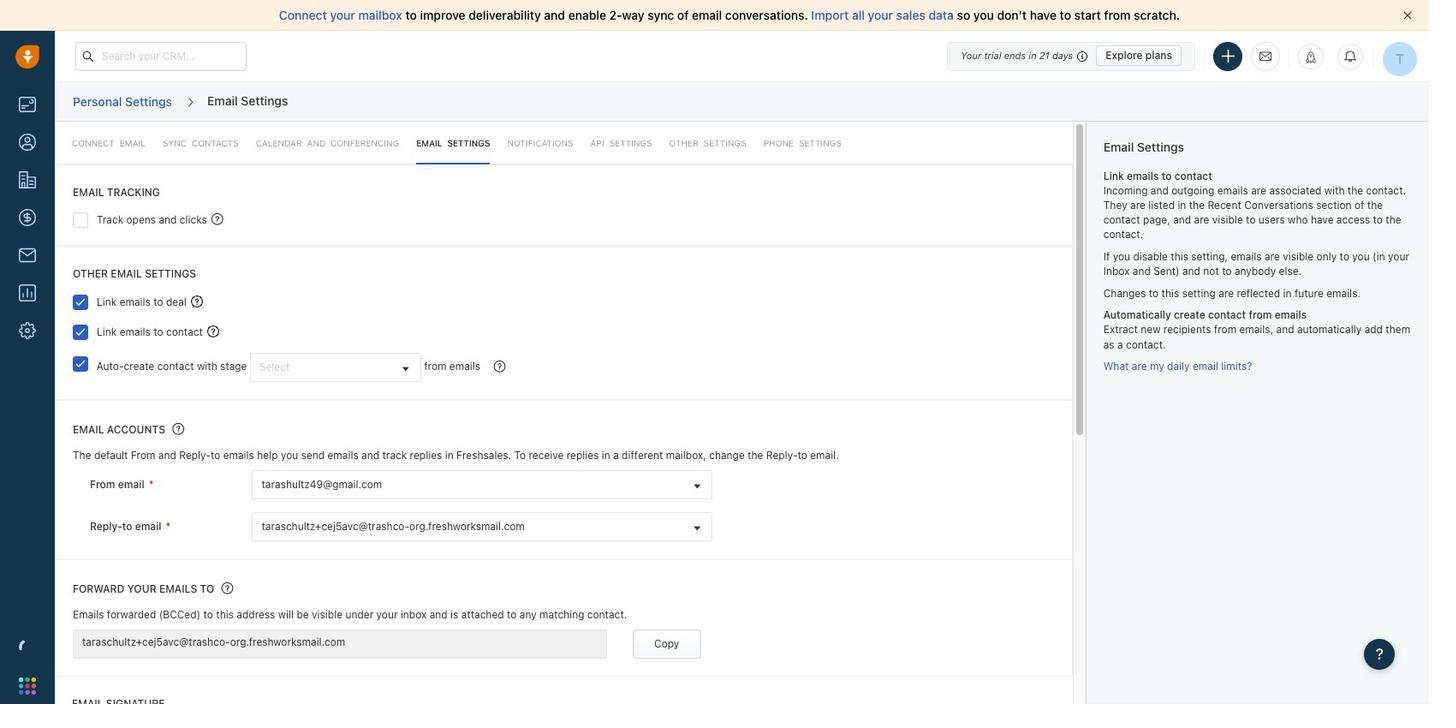 Task type: vqa. For each thing, say whether or not it's contained in the screenshot.
Helps in Helps You Buy More Bot Sessions When These Are Running Out. These Will Be Added To Any Bot Sessions You Already Have In Your Account For Your Current Billing Cycle Only.
no



Task type: locate. For each thing, give the bounding box(es) containing it.
1 horizontal spatial taraschultz+cej5avc@trashco-
[[262, 520, 410, 533]]

this down sent)
[[1162, 287, 1180, 299]]

2 horizontal spatial reply-
[[766, 449, 798, 462]]

0 vertical spatial create
[[1174, 309, 1206, 321]]

from down default
[[90, 478, 115, 491]]

0 horizontal spatial taraschultz+cej5avc@trashco-
[[82, 635, 230, 648]]

link up auto-
[[97, 325, 117, 338]]

limits?
[[1222, 360, 1253, 373]]

are
[[1252, 184, 1267, 197], [1131, 199, 1146, 211], [1195, 213, 1210, 226], [1265, 250, 1281, 263], [1219, 287, 1234, 299], [1132, 360, 1148, 373]]

tarashultz49@gmail.com link
[[253, 471, 712, 498]]

settings inside the email settings "link"
[[448, 138, 490, 148]]

0 vertical spatial other
[[669, 138, 699, 148]]

2 horizontal spatial email settings
[[1104, 140, 1185, 154]]

0 horizontal spatial visible
[[312, 608, 343, 621]]

taraschultz+cej5avc@trashco- down the (bcced)
[[82, 635, 230, 648]]

0 horizontal spatial connect
[[72, 138, 115, 148]]

settings inside personal settings link
[[125, 94, 172, 109]]

create
[[1174, 309, 1206, 321], [124, 360, 154, 372]]

0 horizontal spatial create
[[124, 360, 154, 372]]

settings down search your crm... text box
[[125, 94, 172, 109]]

and left enable
[[544, 8, 565, 22]]

clicks
[[180, 214, 207, 227]]

disable
[[1134, 250, 1168, 263]]

you right 'so'
[[974, 8, 994, 22]]

link inside link emails to contact incoming and outgoing emails are associated with the contact. they are listed in the recent conversations section of the contact page, and are visible to users who have access to the contact.
[[1104, 169, 1125, 182]]

connect down personal
[[72, 138, 115, 148]]

settings for personal settings link
[[125, 94, 172, 109]]

2 vertical spatial question circled image
[[222, 581, 234, 595]]

taraschultz+cej5avc@trashco-org.freshworksmail.com
[[262, 520, 525, 533], [82, 635, 345, 648]]

freshworks switcher image
[[19, 677, 36, 695]]

automatically create contact from emails extract new recipients from emails, and automatically add them as a contact.
[[1104, 309, 1411, 351]]

1 vertical spatial visible
[[1283, 250, 1314, 263]]

2 vertical spatial link
[[97, 325, 117, 338]]

any
[[520, 608, 537, 621]]

sync contacts link
[[163, 122, 239, 165]]

1 vertical spatial org.freshworksmail.com
[[230, 635, 345, 648]]

settings right api
[[610, 138, 652, 148]]

2 horizontal spatial visible
[[1283, 250, 1314, 263]]

and down listed
[[1174, 213, 1192, 226]]

link emails to deal
[[97, 295, 187, 308]]

you left (in
[[1353, 250, 1370, 263]]

emails,
[[1240, 323, 1274, 336]]

settings left phone
[[704, 138, 747, 148]]

to down from email
[[122, 520, 132, 533]]

1 horizontal spatial have
[[1311, 213, 1334, 226]]

settings up deal
[[145, 268, 196, 281]]

1 horizontal spatial visible
[[1213, 213, 1244, 226]]

other
[[669, 138, 699, 148], [73, 268, 108, 281]]

1 vertical spatial connect
[[72, 138, 115, 148]]

you right help
[[281, 449, 298, 462]]

0 vertical spatial taraschultz+cej5avc@trashco-
[[262, 520, 410, 533]]

the right access
[[1386, 213, 1402, 226]]

tarashultz49@gmail.com
[[262, 478, 382, 491]]

email right the daily
[[1193, 360, 1219, 373]]

your inside if you disable this setting, emails are visible only to you (in your inbox and sent) and not to anybody else.
[[1389, 250, 1410, 263]]

org.freshworksmail.com down tarashultz49@gmail.com link
[[410, 520, 525, 533]]

email settings
[[207, 93, 288, 108], [416, 138, 490, 148], [1104, 140, 1185, 154]]

your
[[330, 8, 355, 22], [868, 8, 893, 22], [1389, 250, 1410, 263], [127, 582, 156, 595], [377, 608, 398, 621]]

trial
[[985, 50, 1002, 61]]

track
[[97, 214, 123, 227]]

this left address on the bottom
[[216, 608, 234, 621]]

connect inside 'link'
[[72, 138, 115, 148]]

1 vertical spatial other
[[73, 268, 108, 281]]

other email settings
[[73, 268, 196, 281]]

with
[[1325, 184, 1345, 197], [197, 360, 217, 372]]

0 vertical spatial connect
[[279, 8, 327, 22]]

you right 'if' on the right top
[[1113, 250, 1131, 263]]

reply- left email.
[[766, 449, 798, 462]]

contact down they
[[1104, 213, 1141, 226]]

your right (in
[[1389, 250, 1410, 263]]

taraschultz+cej5avc@trashco- down tarashultz49@gmail.com on the bottom left of page
[[262, 520, 410, 533]]

email settings link
[[416, 122, 490, 165]]

1 vertical spatial create
[[124, 360, 154, 372]]

are up anybody
[[1265, 250, 1281, 263]]

change
[[709, 449, 745, 462]]

1 vertical spatial of
[[1355, 199, 1365, 211]]

1 vertical spatial with
[[197, 360, 217, 372]]

other settings
[[669, 138, 747, 148]]

1 vertical spatial from
[[90, 478, 115, 491]]

contact. inside 'automatically create contact from emails extract new recipients from emails, and automatically add them as a contact.'
[[1126, 338, 1166, 351]]

0 vertical spatial have
[[1030, 8, 1057, 22]]

contact down link emails to contact
[[157, 360, 194, 372]]

this inside if you disable this setting, emails are visible only to you (in your inbox and sent) and not to anybody else.
[[1171, 250, 1189, 263]]

1 vertical spatial taraschultz+cej5avc@trashco-
[[82, 635, 230, 648]]

1 vertical spatial question circled image
[[172, 421, 184, 436]]

contact inside 'automatically create contact from emails extract new recipients from emails, and automatically add them as a contact.'
[[1209, 309, 1247, 321]]

matching
[[540, 608, 585, 621]]

taraschultz+cej5avc@trashco-org.freshworksmail.com down the (bcced)
[[82, 635, 345, 648]]

and
[[544, 8, 565, 22], [307, 138, 326, 148], [1151, 184, 1169, 197], [1174, 213, 1192, 226], [159, 214, 177, 227], [1133, 265, 1151, 277], [1183, 265, 1201, 277], [1277, 323, 1295, 336], [158, 449, 176, 462], [362, 449, 380, 462], [430, 608, 448, 621]]

the up access
[[1368, 199, 1383, 211]]

create inside 'automatically create contact from emails extract new recipients from emails, and automatically add them as a contact.'
[[1174, 309, 1206, 321]]

question circled image right forward your emails to
[[222, 581, 234, 595]]

0 horizontal spatial other
[[73, 268, 108, 281]]

0 vertical spatial with
[[1325, 184, 1345, 197]]

settings
[[241, 93, 288, 108], [125, 94, 172, 109], [448, 138, 490, 148], [610, 138, 652, 148], [1138, 140, 1185, 154]]

link for link emails to contact
[[97, 325, 117, 338]]

in left different
[[602, 449, 611, 462]]

0 vertical spatial link
[[1104, 169, 1125, 182]]

2 horizontal spatial settings
[[799, 138, 842, 148]]

1 vertical spatial link
[[97, 295, 117, 308]]

you inside tab panel
[[281, 449, 298, 462]]

and up listed
[[1151, 184, 1169, 197]]

replies right receive
[[567, 449, 599, 462]]

0 horizontal spatial have
[[1030, 8, 1057, 22]]

settings inside api settings "link"
[[610, 138, 652, 148]]

email.
[[811, 449, 839, 462]]

0 horizontal spatial with
[[197, 360, 217, 372]]

0 vertical spatial of
[[678, 8, 689, 22]]

email right conferencing
[[416, 138, 443, 148]]

notifications
[[507, 138, 574, 148]]

attached
[[461, 608, 504, 621]]

0 horizontal spatial org.freshworksmail.com
[[230, 635, 345, 648]]

email inside "link"
[[416, 138, 443, 148]]

a left different
[[613, 449, 619, 462]]

contact. down new
[[1126, 338, 1166, 351]]

of up access
[[1355, 199, 1365, 211]]

question circled image
[[494, 359, 506, 373], [172, 421, 184, 436], [222, 581, 234, 595]]

in inside link emails to contact incoming and outgoing emails are associated with the contact. they are listed in the recent conversations section of the contact page, and are visible to users who have access to the contact.
[[1178, 199, 1187, 211]]

settings for the email settings "link"
[[448, 138, 490, 148]]

0 horizontal spatial email settings
[[207, 93, 288, 108]]

automatically
[[1298, 323, 1362, 336]]

days
[[1053, 50, 1074, 61]]

improve
[[420, 8, 466, 22]]

0 vertical spatial visible
[[1213, 213, 1244, 226]]

settings for api settings "link" at the top of page
[[610, 138, 652, 148]]

link emails to contact
[[97, 325, 203, 338]]

recipients
[[1164, 323, 1212, 336]]

1 horizontal spatial settings
[[704, 138, 747, 148]]

1 horizontal spatial from
[[131, 449, 155, 462]]

1 horizontal spatial replies
[[567, 449, 599, 462]]

setting,
[[1192, 250, 1228, 263]]

other right api settings
[[669, 138, 699, 148]]

them
[[1386, 323, 1411, 336]]

2 replies from the left
[[567, 449, 599, 462]]

from emails
[[424, 360, 481, 372]]

this inside tab panel
[[216, 608, 234, 621]]

0 vertical spatial this
[[1171, 250, 1189, 263]]

link down other email settings
[[97, 295, 117, 308]]

email
[[207, 93, 238, 108], [416, 138, 443, 148], [1104, 140, 1134, 154], [73, 186, 104, 199], [73, 423, 104, 436]]

contact left click to learn how to link emails to contacts icon
[[166, 325, 203, 338]]

1 horizontal spatial a
[[1118, 338, 1124, 351]]

visible up else.
[[1283, 250, 1314, 263]]

to right only
[[1340, 250, 1350, 263]]

a
[[1118, 338, 1124, 351], [613, 449, 619, 462]]

with up section
[[1325, 184, 1345, 197]]

this up sent)
[[1171, 250, 1189, 263]]

and down disable
[[1133, 265, 1151, 277]]

visible inside link emails to contact incoming and outgoing emails are associated with the contact. they are listed in the recent conversations section of the contact page, and are visible to users who have access to the contact.
[[1213, 213, 1244, 226]]

to left deal
[[154, 295, 163, 308]]

2 vertical spatial this
[[216, 608, 234, 621]]

org.freshworksmail.com down 'will'
[[230, 635, 345, 648]]

visible down recent
[[1213, 213, 1244, 226]]

taraschultz+cej5avc@trashco-org.freshworksmail.com down track
[[262, 520, 525, 533]]

0 horizontal spatial question circled image
[[172, 421, 184, 436]]

1 horizontal spatial of
[[1355, 199, 1365, 211]]

if
[[1104, 250, 1110, 263]]

1 horizontal spatial with
[[1325, 184, 1345, 197]]

from down accounts
[[131, 449, 155, 462]]

your left the mailbox
[[330, 8, 355, 22]]

other for other settings
[[669, 138, 699, 148]]

reply- down from email
[[90, 520, 122, 533]]

scratch.
[[1134, 8, 1181, 22]]

section
[[1317, 199, 1352, 211]]

new
[[1141, 323, 1161, 336]]

they
[[1104, 199, 1128, 211]]

1 vertical spatial have
[[1311, 213, 1334, 226]]

from inside tab panel
[[424, 360, 447, 372]]

replies right track
[[410, 449, 442, 462]]

0 vertical spatial a
[[1118, 338, 1124, 351]]

click to learn how to link emails to contacts image
[[207, 325, 219, 337]]

the
[[1348, 184, 1364, 197], [1190, 199, 1205, 211], [1368, 199, 1383, 211], [1386, 213, 1402, 226], [748, 449, 764, 462]]

opens
[[126, 214, 156, 227]]

0 vertical spatial org.freshworksmail.com
[[410, 520, 525, 533]]

default
[[94, 449, 128, 462]]

add
[[1365, 323, 1383, 336]]

your trial ends in 21 days
[[961, 50, 1074, 61]]

with inside tab panel
[[197, 360, 217, 372]]

2 horizontal spatial question circled image
[[494, 359, 506, 373]]

to up listed
[[1162, 169, 1172, 182]]

connect email
[[72, 138, 146, 148]]

settings
[[704, 138, 747, 148], [799, 138, 842, 148], [145, 268, 196, 281]]

with inside link emails to contact incoming and outgoing emails are associated with the contact. they are listed in the recent conversations section of the contact page, and are visible to users who have access to the contact.
[[1325, 184, 1345, 197]]

to right the (bcced)
[[203, 608, 213, 621]]

your up forwarded in the bottom of the page
[[127, 582, 156, 595]]

the default from and reply-to emails help you send emails and track replies in freshsales. to receive replies in a different mailbox, change the reply-to email.
[[73, 449, 839, 462]]

select link
[[251, 353, 420, 381]]

the right change
[[748, 449, 764, 462]]

link emails to contact incoming and outgoing emails are associated with the contact. they are listed in the recent conversations section of the contact page, and are visible to users who have access to the contact.
[[1104, 169, 1407, 241]]

1 vertical spatial this
[[1162, 287, 1180, 299]]

and left is
[[430, 608, 448, 621]]

way
[[622, 8, 645, 22]]

1 horizontal spatial connect
[[279, 8, 327, 22]]

0 horizontal spatial of
[[678, 8, 689, 22]]

visible
[[1213, 213, 1244, 226], [1283, 250, 1314, 263], [312, 608, 343, 621]]

have down section
[[1311, 213, 1334, 226]]

of right sync
[[678, 8, 689, 22]]

0 vertical spatial taraschultz+cej5avc@trashco-org.freshworksmail.com
[[262, 520, 525, 533]]

question circled image right from emails
[[494, 359, 506, 373]]

question circled image right accounts
[[172, 421, 184, 436]]

from
[[1105, 8, 1131, 22], [1249, 309, 1273, 321], [1215, 323, 1237, 336], [424, 360, 447, 372]]

in
[[1029, 50, 1037, 61], [1178, 199, 1187, 211], [1284, 287, 1292, 299], [445, 449, 454, 462], [602, 449, 611, 462]]

track
[[382, 449, 407, 462]]

1 horizontal spatial question circled image
[[222, 581, 234, 595]]

emails forwarded (bcced) to this address will be visible under your inbox and is attached to any matching contact.
[[73, 608, 627, 621]]

and right emails,
[[1277, 323, 1295, 336]]

are down not
[[1219, 287, 1234, 299]]

tab list
[[55, 122, 1073, 165]]

your left inbox
[[377, 608, 398, 621]]

link up the incoming
[[1104, 169, 1125, 182]]

create inside tab panel
[[124, 360, 154, 372]]

to right not
[[1223, 265, 1232, 277]]

settings right phone
[[799, 138, 842, 148]]

tab panel
[[55, 122, 1073, 704]]

outgoing
[[1172, 184, 1215, 197]]

21
[[1040, 50, 1050, 61]]

and inside 'link'
[[307, 138, 326, 148]]

0 horizontal spatial a
[[613, 449, 619, 462]]

settings for phone settings
[[799, 138, 842, 148]]

0 horizontal spatial replies
[[410, 449, 442, 462]]

1 horizontal spatial create
[[1174, 309, 1206, 321]]

sync contacts
[[163, 138, 239, 148]]

with left stage
[[197, 360, 217, 372]]

contacts
[[192, 138, 239, 148]]

2 vertical spatial visible
[[312, 608, 343, 621]]

email left sync
[[120, 138, 146, 148]]

connect left the mailbox
[[279, 8, 327, 22]]

connect your mailbox link
[[279, 8, 406, 22]]

are down the incoming
[[1131, 199, 1146, 211]]

email up the 'track'
[[73, 186, 104, 199]]

1 horizontal spatial other
[[669, 138, 699, 148]]



Task type: describe. For each thing, give the bounding box(es) containing it.
freshsales.
[[457, 449, 512, 462]]

my
[[1150, 360, 1165, 373]]

question circled image for visible
[[222, 581, 234, 595]]

0 horizontal spatial reply-
[[90, 520, 122, 533]]

are inside if you disable this setting, emails are visible only to you (in your inbox and sent) and not to anybody else.
[[1265, 250, 1281, 263]]

and left not
[[1183, 265, 1201, 277]]

email inside 'link'
[[120, 138, 146, 148]]

data
[[929, 8, 954, 22]]

send email image
[[1260, 49, 1272, 63]]

Search your CRM... text field
[[75, 42, 247, 71]]

email up the incoming
[[1104, 140, 1134, 154]]

auto-
[[97, 360, 124, 372]]

associated
[[1270, 184, 1322, 197]]

connect for connect your mailbox to improve deliverability and enable 2-way sync of email conversations. import all your sales data so you don't have to start from scratch.
[[279, 8, 327, 22]]

track opens and clicks
[[97, 214, 207, 227]]

create for automatically
[[1174, 309, 1206, 321]]

api
[[591, 138, 605, 148]]

receive
[[529, 449, 564, 462]]

and left "clicks"
[[159, 214, 177, 227]]

click to learn how to link conversations to deals image
[[191, 295, 203, 307]]

select
[[259, 360, 290, 373]]

conversations
[[1245, 199, 1314, 211]]

0 horizontal spatial settings
[[145, 268, 196, 281]]

emails inside 'automatically create contact from emails extract new recipients from emails, and automatically add them as a contact.'
[[1275, 309, 1307, 321]]

0 vertical spatial from
[[131, 449, 155, 462]]

to down sent)
[[1149, 287, 1159, 299]]

as
[[1104, 338, 1115, 351]]

not
[[1204, 265, 1220, 277]]

(in
[[1373, 250, 1386, 263]]

copy button
[[633, 629, 701, 659]]

to
[[514, 449, 526, 462]]

explore plans link
[[1097, 45, 1182, 66]]

to down link emails to deal
[[154, 325, 163, 338]]

1 horizontal spatial reply-
[[179, 449, 211, 462]]

mailbox
[[359, 8, 402, 22]]

tab panel containing email tracking
[[55, 122, 1073, 704]]

page,
[[1144, 213, 1171, 226]]

sales
[[897, 8, 926, 22]]

are left "my"
[[1132, 360, 1148, 373]]

the up section
[[1348, 184, 1364, 197]]

calendar and conferencing link
[[256, 122, 399, 165]]

to right the mailbox
[[406, 8, 417, 22]]

setting
[[1183, 287, 1216, 299]]

have inside link emails to contact incoming and outgoing emails are associated with the contact. they are listed in the recent conversations section of the contact page, and are visible to users who have access to the contact.
[[1311, 213, 1334, 226]]

address
[[237, 608, 275, 621]]

email up contacts
[[207, 93, 238, 108]]

are down recent
[[1195, 213, 1210, 226]]

emails inside if you disable this setting, emails are visible only to you (in your inbox and sent) and not to anybody else.
[[1231, 250, 1262, 263]]

visible inside tab panel
[[312, 608, 343, 621]]

personal
[[73, 94, 122, 109]]

personal settings link
[[72, 88, 173, 115]]

future
[[1295, 287, 1324, 299]]

stage
[[220, 360, 247, 372]]

who
[[1288, 213, 1309, 226]]

email right sync
[[692, 8, 722, 22]]

anybody
[[1235, 265, 1277, 277]]

2-
[[610, 8, 622, 22]]

1 replies from the left
[[410, 449, 442, 462]]

api settings
[[591, 138, 652, 148]]

enable
[[569, 8, 606, 22]]

sync
[[163, 138, 187, 148]]

contact up outgoing
[[1175, 169, 1213, 182]]

and down accounts
[[158, 449, 176, 462]]

1 horizontal spatial org.freshworksmail.com
[[410, 520, 525, 533]]

all
[[852, 8, 865, 22]]

your
[[961, 50, 982, 61]]

other settings link
[[669, 122, 747, 165]]

inbox
[[401, 608, 427, 621]]

import all your sales data link
[[812, 8, 957, 22]]

email tracking
[[73, 186, 160, 199]]

contact. inside tab panel
[[587, 608, 627, 621]]

and inside 'automatically create contact from emails extract new recipients from emails, and automatically add them as a contact.'
[[1277, 323, 1295, 336]]

explore plans
[[1106, 49, 1173, 62]]

link for link emails to contact incoming and outgoing emails are associated with the contact. they are listed in the recent conversations section of the contact page, and are visible to users who have access to the contact.
[[1104, 169, 1125, 182]]

other for other email settings
[[73, 268, 108, 281]]

if you disable this setting, emails are visible only to you (in your inbox and sent) and not to anybody else.
[[1104, 250, 1410, 277]]

emails.
[[1327, 287, 1361, 299]]

inbox
[[1104, 265, 1130, 277]]

calendar and conferencing
[[256, 138, 399, 148]]

taraschultz+cej5avc@trashco-org.freshworksmail.com link
[[253, 513, 712, 540]]

to right access
[[1374, 213, 1383, 226]]

settings for other settings
[[704, 138, 747, 148]]

copy
[[655, 637, 680, 650]]

contact. up 'if' on the right top
[[1104, 228, 1144, 241]]

settings up calendar
[[241, 93, 288, 108]]

visible inside if you disable this setting, emails are visible only to you (in your inbox and sent) and not to anybody else.
[[1283, 250, 1314, 263]]

email down default
[[118, 478, 145, 491]]

in left 21
[[1029, 50, 1037, 61]]

question circled image
[[211, 212, 223, 227]]

are up conversations at the right of page
[[1252, 184, 1267, 197]]

personal settings
[[73, 94, 172, 109]]

question circled image for you
[[172, 421, 184, 436]]

to left start
[[1060, 8, 1072, 22]]

settings up outgoing
[[1138, 140, 1185, 154]]

extract
[[1104, 323, 1138, 336]]

daily
[[1168, 360, 1190, 373]]

sync
[[648, 8, 674, 22]]

different
[[622, 449, 663, 462]]

sent)
[[1154, 265, 1180, 277]]

under
[[346, 608, 374, 621]]

the down outgoing
[[1190, 199, 1205, 211]]

changes
[[1104, 287, 1147, 299]]

to left users
[[1246, 213, 1256, 226]]

1 horizontal spatial email settings
[[416, 138, 490, 148]]

tab list containing connect email
[[55, 122, 1073, 165]]

email up the
[[73, 423, 104, 436]]

of inside link emails to contact incoming and outgoing emails are associated with the contact. they are listed in the recent conversations section of the contact page, and are visible to users who have access to the contact.
[[1355, 199, 1365, 211]]

to left help
[[211, 449, 220, 462]]

0 horizontal spatial from
[[90, 478, 115, 491]]

changes to this setting are reflected in future emails.
[[1104, 287, 1361, 299]]

what are my daily email limits? link
[[1104, 360, 1253, 373]]

link for link emails to deal
[[97, 295, 117, 308]]

email up link emails to deal
[[111, 268, 142, 281]]

to left any
[[507, 608, 517, 621]]

in left the freshsales.
[[445, 449, 454, 462]]

a inside 'automatically create contact from emails extract new recipients from emails, and automatically add them as a contact.'
[[1118, 338, 1124, 351]]

contact. up access
[[1367, 184, 1407, 197]]

tracking
[[107, 186, 160, 199]]

and left track
[[362, 449, 380, 462]]

emails
[[73, 608, 104, 621]]

only
[[1317, 250, 1337, 263]]

email down from email
[[135, 520, 161, 533]]

auto-create contact with stage
[[97, 360, 247, 372]]

start
[[1075, 8, 1101, 22]]

your right all at the top right
[[868, 8, 893, 22]]

1 vertical spatial taraschultz+cej5avc@trashco-org.freshworksmail.com
[[82, 635, 345, 648]]

what
[[1104, 360, 1129, 373]]

connect email link
[[72, 122, 146, 165]]

phone settings link
[[764, 122, 842, 165]]

deliverability
[[469, 8, 541, 22]]

automatically
[[1104, 309, 1172, 321]]

plans
[[1146, 49, 1173, 62]]

api settings link
[[591, 122, 652, 165]]

the inside tab panel
[[748, 449, 764, 462]]

1 vertical spatial a
[[613, 449, 619, 462]]

conferencing
[[331, 138, 399, 148]]

deal
[[166, 295, 187, 308]]

to up the (bcced)
[[200, 582, 214, 595]]

to left email.
[[798, 449, 808, 462]]

in left future
[[1284, 287, 1292, 299]]

forward your emails to
[[73, 582, 214, 595]]

will
[[278, 608, 294, 621]]

explore
[[1106, 49, 1143, 62]]

recent
[[1208, 199, 1242, 211]]

close image
[[1404, 11, 1413, 20]]

else.
[[1279, 265, 1302, 277]]

connect for connect email
[[72, 138, 115, 148]]

notifications link
[[507, 122, 574, 165]]

0 vertical spatial question circled image
[[494, 359, 506, 373]]

reply-to email
[[90, 520, 161, 533]]

be
[[297, 608, 309, 621]]

conversations.
[[725, 8, 808, 22]]

create for auto-
[[124, 360, 154, 372]]



